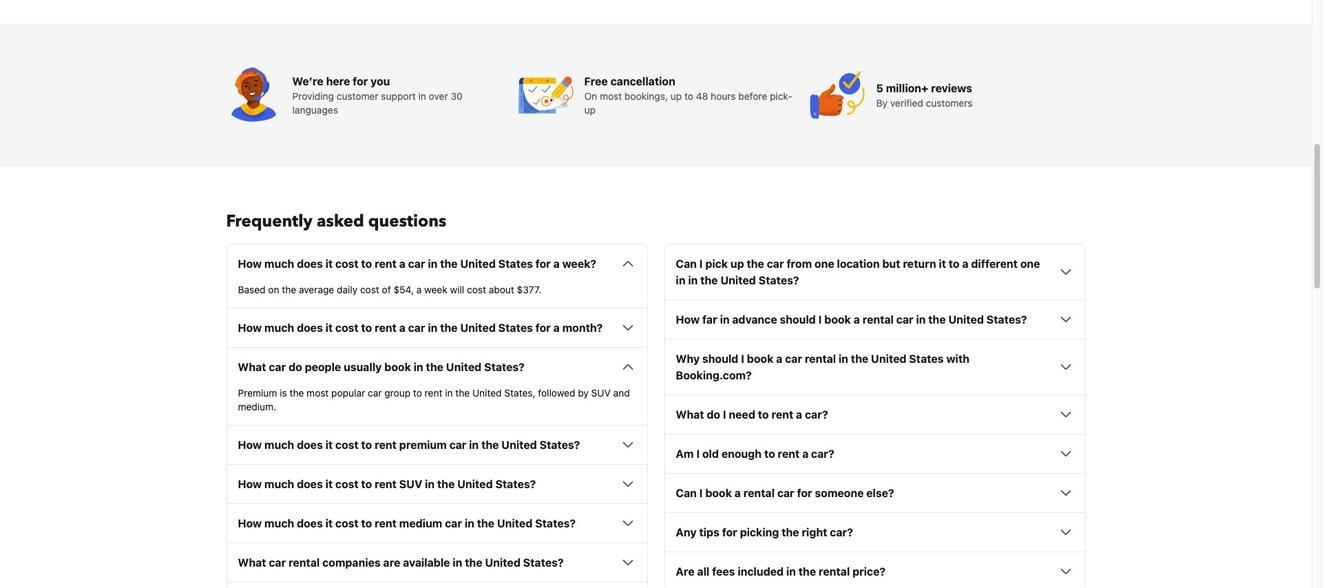 Task type: vqa. For each thing, say whether or not it's contained in the screenshot.
verified on the right top of the page
yes



Task type: locate. For each thing, give the bounding box(es) containing it.
what do i need to rent a car?
[[676, 409, 828, 421]]

the down what car do people usually book in the united states? dropdown button
[[456, 387, 470, 399]]

2 does from the top
[[297, 322, 323, 334]]

1 vertical spatial do
[[707, 409, 721, 421]]

0 vertical spatial states
[[499, 258, 533, 270]]

2 horizontal spatial up
[[731, 258, 744, 270]]

a left different
[[963, 258, 969, 270]]

location
[[837, 258, 880, 270]]

suv right the by
[[591, 387, 611, 399]]

how much does it cost to rent suv in the united states? button
[[238, 476, 636, 493]]

united inside premium is the most popular car group to rent in the united states, followed by suv and medium.
[[473, 387, 502, 399]]

rent
[[375, 258, 397, 270], [375, 322, 397, 334], [425, 387, 443, 399], [772, 409, 794, 421], [375, 439, 397, 451], [778, 448, 800, 460], [375, 478, 397, 491], [375, 518, 397, 530]]

0 horizontal spatial most
[[307, 387, 329, 399]]

most
[[600, 90, 622, 102], [307, 387, 329, 399]]

1 vertical spatial what
[[676, 409, 704, 421]]

most for is
[[307, 387, 329, 399]]

5 much from the top
[[265, 518, 294, 530]]

suv down how much does it cost to rent premium car in the united states?
[[399, 478, 423, 491]]

0 vertical spatial should
[[780, 314, 816, 326]]

much for how much does it cost to rent a car in the united states for a week?
[[265, 258, 294, 270]]

to right group
[[413, 387, 422, 399]]

to right 'return'
[[949, 258, 960, 270]]

how
[[238, 258, 262, 270], [676, 314, 700, 326], [238, 322, 262, 334], [238, 439, 262, 451], [238, 478, 262, 491], [238, 518, 262, 530]]

to inside how much does it cost to rent suv in the united states? 'dropdown button'
[[361, 478, 372, 491]]

to up usually
[[361, 322, 372, 334]]

1 horizontal spatial suv
[[591, 387, 611, 399]]

for inside we're here for you providing customer support in over 30 languages
[[353, 75, 368, 88]]

rent right the need
[[772, 409, 794, 421]]

to right enough
[[765, 448, 775, 460]]

book
[[825, 314, 851, 326], [747, 353, 774, 365], [385, 361, 411, 374], [706, 487, 732, 500]]

will
[[450, 284, 465, 296]]

states? inside 'dropdown button'
[[496, 478, 536, 491]]

a left the week?
[[554, 258, 560, 270]]

rental down can i pick up the car from one location but return it to a different one in in the united states? dropdown button
[[863, 314, 894, 326]]

2 vertical spatial up
[[731, 258, 744, 270]]

we're here for you image
[[226, 68, 281, 123]]

how for how much does it cost to rent a car in the united states for a week?
[[238, 258, 262, 270]]

to up companies
[[361, 518, 372, 530]]

1 horizontal spatial do
[[707, 409, 721, 421]]

car? inside am i old enough to rent a car? dropdown button
[[812, 448, 835, 460]]

car? up someone
[[812, 448, 835, 460]]

united inside 'dropdown button'
[[458, 478, 493, 491]]

a up can i book a rental car for someone else?
[[803, 448, 809, 460]]

can left pick
[[676, 258, 697, 270]]

states
[[499, 258, 533, 270], [499, 322, 533, 334], [910, 353, 944, 365]]

0 vertical spatial car?
[[805, 409, 828, 421]]

to left 48
[[685, 90, 694, 102]]

3 much from the top
[[265, 439, 294, 451]]

2 vertical spatial car?
[[830, 526, 854, 539]]

it for how much does it cost to rent suv in the united states?
[[326, 478, 333, 491]]

0 vertical spatial what
[[238, 361, 266, 374]]

a
[[399, 258, 406, 270], [554, 258, 560, 270], [963, 258, 969, 270], [417, 284, 422, 296], [854, 314, 860, 326], [399, 322, 406, 334], [554, 322, 560, 334], [777, 353, 783, 365], [796, 409, 803, 421], [803, 448, 809, 460], [735, 487, 741, 500]]

states left "with"
[[910, 353, 944, 365]]

to right the need
[[758, 409, 769, 421]]

rent up how much does it cost to rent medium car in the united states?
[[375, 478, 397, 491]]

do left the need
[[707, 409, 721, 421]]

do left people at bottom
[[289, 361, 302, 374]]

bookings,
[[625, 90, 668, 102]]

0 horizontal spatial suv
[[399, 478, 423, 491]]

0 vertical spatial most
[[600, 90, 622, 102]]

1 horizontal spatial most
[[600, 90, 622, 102]]

by
[[877, 97, 888, 109]]

a inside "can i pick up the car from one location but return it to a different one in in the united states?"
[[963, 258, 969, 270]]

a down "can i pick up the car from one location but return it to a different one in in the united states?"
[[854, 314, 860, 326]]

rental
[[863, 314, 894, 326], [805, 353, 836, 365], [744, 487, 775, 500], [289, 557, 320, 569], [819, 566, 850, 578]]

0 horizontal spatial up
[[585, 104, 596, 116]]

a left the month?
[[554, 322, 560, 334]]

any tips for picking the right car?
[[676, 526, 854, 539]]

3 does from the top
[[297, 439, 323, 451]]

included
[[738, 566, 784, 578]]

1 horizontal spatial one
[[1021, 258, 1041, 270]]

the up how much does it cost to rent medium car in the united states? dropdown button
[[437, 478, 455, 491]]

the down how far in advance should i book a rental car in the united states?
[[851, 353, 869, 365]]

does
[[297, 258, 323, 270], [297, 322, 323, 334], [297, 439, 323, 451], [297, 478, 323, 491], [297, 518, 323, 530]]

frequently
[[226, 210, 313, 233]]

the down 'return'
[[929, 314, 946, 326]]

what car do people usually book in the united states? button
[[238, 359, 636, 376]]

for up $377.
[[536, 258, 551, 270]]

reviews
[[931, 82, 973, 95]]

i left old at right
[[697, 448, 700, 460]]

car? for what do i need to rent a car?
[[805, 409, 828, 421]]

1 does from the top
[[297, 258, 323, 270]]

i
[[700, 258, 703, 270], [819, 314, 822, 326], [741, 353, 745, 365], [723, 409, 727, 421], [697, 448, 700, 460], [700, 487, 703, 500]]

up left 48
[[671, 90, 682, 102]]

a down advance
[[777, 353, 783, 365]]

i up booking.com?
[[741, 353, 745, 365]]

why should i book a car rental in the united states with booking.com? button
[[676, 351, 1074, 384]]

to up how much does it cost to rent suv in the united states?
[[361, 439, 372, 451]]

book down advance
[[747, 353, 774, 365]]

how inside 'dropdown button'
[[238, 478, 262, 491]]

up down on
[[585, 104, 596, 116]]

rent down what car do people usually book in the united states? dropdown button
[[425, 387, 443, 399]]

most right on
[[600, 90, 622, 102]]

one right from
[[815, 258, 835, 270]]

to up how much does it cost to rent medium car in the united states?
[[361, 478, 372, 491]]

cost for how much does it cost to rent premium car in the united states?
[[335, 439, 359, 451]]

much
[[265, 258, 294, 270], [265, 322, 294, 334], [265, 439, 294, 451], [265, 478, 294, 491], [265, 518, 294, 530]]

rental down how far in advance should i book a rental car in the united states?
[[805, 353, 836, 365]]

a inside how far in advance should i book a rental car in the united states? dropdown button
[[854, 314, 860, 326]]

most inside premium is the most popular car group to rent in the united states, followed by suv and medium.
[[307, 387, 329, 399]]

to inside "can i pick up the car from one location but return it to a different one in in the united states?"
[[949, 258, 960, 270]]

to up based on the average daily cost of $54, a week will cost about $377.
[[361, 258, 372, 270]]

do
[[289, 361, 302, 374], [707, 409, 721, 421]]

1 horizontal spatial up
[[671, 90, 682, 102]]

2 much from the top
[[265, 322, 294, 334]]

1 vertical spatial car?
[[812, 448, 835, 460]]

most inside free cancellation on most bookings, up to 48 hours before pick- up
[[600, 90, 622, 102]]

car? down why should i book a car rental in the united states with booking.com?
[[805, 409, 828, 421]]

most down people at bottom
[[307, 387, 329, 399]]

customers
[[926, 97, 973, 109]]

how much does it cost to rent premium car in the united states?
[[238, 439, 580, 451]]

2 vertical spatial states
[[910, 353, 944, 365]]

how much does it cost to rent a car in the united states for a month? button
[[238, 320, 636, 336]]

1 vertical spatial states
[[499, 322, 533, 334]]

what
[[238, 361, 266, 374], [676, 409, 704, 421], [238, 557, 266, 569]]

for right tips
[[722, 526, 738, 539]]

am i old enough to rent a car?
[[676, 448, 835, 460]]

much for how much does it cost to rent premium car in the united states?
[[265, 439, 294, 451]]

i up why should i book a car rental in the united states with booking.com?
[[819, 314, 822, 326]]

it inside 'dropdown button'
[[326, 478, 333, 491]]

can
[[676, 258, 697, 270], [676, 487, 697, 500]]

1 vertical spatial up
[[585, 104, 596, 116]]

can up any
[[676, 487, 697, 500]]

the inside dropdown button
[[929, 314, 946, 326]]

week?
[[563, 258, 597, 270]]

0 vertical spatial up
[[671, 90, 682, 102]]

does inside 'dropdown button'
[[297, 478, 323, 491]]

4 does from the top
[[297, 478, 323, 491]]

states up $377.
[[499, 258, 533, 270]]

how for how much does it cost to rent medium car in the united states?
[[238, 518, 262, 530]]

48
[[696, 90, 708, 102]]

2 can from the top
[[676, 487, 697, 500]]

united inside dropdown button
[[949, 314, 984, 326]]

available
[[403, 557, 450, 569]]

should right advance
[[780, 314, 816, 326]]

the right pick
[[747, 258, 765, 270]]

0 horizontal spatial should
[[703, 353, 739, 365]]

cost inside 'dropdown button'
[[335, 478, 359, 491]]

book up why should i book a car rental in the united states with booking.com?
[[825, 314, 851, 326]]

1 much from the top
[[265, 258, 294, 270]]

the up premium is the most popular car group to rent in the united states, followed by suv and medium.
[[426, 361, 444, 374]]

companies
[[323, 557, 381, 569]]

why
[[676, 353, 700, 365]]

languages
[[292, 104, 338, 116]]

book up group
[[385, 361, 411, 374]]

one right different
[[1021, 258, 1041, 270]]

how much does it cost to rent a car in the united states for a week?
[[238, 258, 597, 270]]

4 much from the top
[[265, 478, 294, 491]]

suv inside premium is the most popular car group to rent in the united states, followed by suv and medium.
[[591, 387, 611, 399]]

states down $377.
[[499, 322, 533, 334]]

what for what car do people usually book in the united states?
[[238, 361, 266, 374]]

should
[[780, 314, 816, 326], [703, 353, 739, 365]]

is
[[280, 387, 287, 399]]

1 vertical spatial should
[[703, 353, 739, 365]]

for up the customer
[[353, 75, 368, 88]]

up inside "can i pick up the car from one location but return it to a different one in in the united states?"
[[731, 258, 744, 270]]

0 horizontal spatial one
[[815, 258, 835, 270]]

on
[[585, 90, 597, 102]]

it for how much does it cost to rent premium car in the united states?
[[326, 439, 333, 451]]

united inside "can i pick up the car from one location but return it to a different one in in the united states?"
[[721, 274, 756, 287]]

free
[[585, 75, 608, 88]]

need
[[729, 409, 756, 421]]

2 vertical spatial what
[[238, 557, 266, 569]]

car? inside what do i need to rent a car? dropdown button
[[805, 409, 828, 421]]

else?
[[867, 487, 895, 500]]

car inside why should i book a car rental in the united states with booking.com?
[[785, 353, 803, 365]]

far
[[703, 314, 718, 326]]

most for cancellation
[[600, 90, 622, 102]]

support
[[381, 90, 416, 102]]

1 vertical spatial suv
[[399, 478, 423, 491]]

the
[[440, 258, 458, 270], [747, 258, 765, 270], [701, 274, 718, 287], [282, 284, 296, 296], [929, 314, 946, 326], [440, 322, 458, 334], [851, 353, 869, 365], [426, 361, 444, 374], [290, 387, 304, 399], [456, 387, 470, 399], [482, 439, 499, 451], [437, 478, 455, 491], [477, 518, 495, 530], [782, 526, 799, 539], [465, 557, 483, 569], [799, 566, 816, 578]]

states for week?
[[499, 258, 533, 270]]

a inside am i old enough to rent a car? dropdown button
[[803, 448, 809, 460]]

can inside "can i pick up the car from one location but return it to a different one in in the united states?"
[[676, 258, 697, 270]]

much inside 'dropdown button'
[[265, 478, 294, 491]]

how inside dropdown button
[[676, 314, 700, 326]]

we're
[[292, 75, 324, 88]]

how much does it cost to rent a car in the united states for a week? button
[[238, 256, 636, 272]]

what car rental companies are available in the united states? button
[[238, 555, 636, 571]]

1 vertical spatial can
[[676, 487, 697, 500]]

car? right right
[[830, 526, 854, 539]]

0 horizontal spatial do
[[289, 361, 302, 374]]

should up booking.com?
[[703, 353, 739, 365]]

pick
[[706, 258, 728, 270]]

should inside how far in advance should i book a rental car in the united states? dropdown button
[[780, 314, 816, 326]]

of
[[382, 284, 391, 296]]

1 vertical spatial most
[[307, 387, 329, 399]]

how much does it cost to rent suv in the united states?
[[238, 478, 536, 491]]

a right the $54,
[[417, 284, 422, 296]]

right
[[802, 526, 828, 539]]

cost
[[335, 258, 359, 270], [360, 284, 379, 296], [467, 284, 486, 296], [335, 322, 359, 334], [335, 439, 359, 451], [335, 478, 359, 491], [335, 518, 359, 530]]

book inside dropdown button
[[825, 314, 851, 326]]

the up what car rental companies are available in the united states? dropdown button
[[477, 518, 495, 530]]

free cancellation image
[[518, 68, 573, 123]]

before
[[739, 90, 768, 102]]

a down why should i book a car rental in the united states with booking.com?
[[796, 409, 803, 421]]

5 does from the top
[[297, 518, 323, 530]]

0 vertical spatial do
[[289, 361, 302, 374]]

does for how much does it cost to rent premium car in the united states?
[[297, 439, 323, 451]]

different
[[972, 258, 1018, 270]]

and
[[614, 387, 630, 399]]

1 can from the top
[[676, 258, 697, 270]]

1 horizontal spatial should
[[780, 314, 816, 326]]

for left the month?
[[536, 322, 551, 334]]

united inside why should i book a car rental in the united states with booking.com?
[[871, 353, 907, 365]]

rental inside why should i book a car rental in the united states with booking.com?
[[805, 353, 836, 365]]

here
[[326, 75, 350, 88]]

to
[[685, 90, 694, 102], [361, 258, 372, 270], [949, 258, 960, 270], [361, 322, 372, 334], [413, 387, 422, 399], [758, 409, 769, 421], [361, 439, 372, 451], [765, 448, 775, 460], [361, 478, 372, 491], [361, 518, 372, 530]]

over
[[429, 90, 448, 102]]

0 vertical spatial suv
[[591, 387, 611, 399]]

with
[[947, 353, 970, 365]]

i left pick
[[700, 258, 703, 270]]

a down enough
[[735, 487, 741, 500]]

million+
[[886, 82, 929, 95]]

suv inside how much does it cost to rent suv in the united states? 'dropdown button'
[[399, 478, 423, 491]]

up right pick
[[731, 258, 744, 270]]

pick-
[[770, 90, 793, 102]]

premium is the most popular car group to rent in the united states, followed by suv and medium.
[[238, 387, 630, 413]]

0 vertical spatial can
[[676, 258, 697, 270]]

any tips for picking the right car? button
[[676, 524, 1074, 541]]



Task type: describe. For each thing, give the bounding box(es) containing it.
a inside why should i book a car rental in the united states with booking.com?
[[777, 353, 783, 365]]

1 one from the left
[[815, 258, 835, 270]]

rent up can i book a rental car for someone else?
[[778, 448, 800, 460]]

can for can i book a rental car for someone else?
[[676, 487, 697, 500]]

does for how much does it cost to rent a car in the united states for a week?
[[297, 258, 323, 270]]

questions
[[368, 210, 447, 233]]

the right on
[[282, 284, 296, 296]]

rental left companies
[[289, 557, 320, 569]]

a inside what do i need to rent a car? dropdown button
[[796, 409, 803, 421]]

the right is
[[290, 387, 304, 399]]

how far in advance should i book a rental car in the united states?
[[676, 314, 1027, 326]]

fees
[[712, 566, 735, 578]]

why should i book a car rental in the united states with booking.com?
[[676, 353, 970, 382]]

i inside "can i pick up the car from one location but return it to a different one in in the united states?"
[[700, 258, 703, 270]]

what car do people usually book in the united states?
[[238, 361, 525, 374]]

what car rental companies are available in the united states?
[[238, 557, 564, 569]]

book down old at right
[[706, 487, 732, 500]]

how for how much does it cost to rent suv in the united states?
[[238, 478, 262, 491]]

premium
[[238, 387, 277, 399]]

the up will
[[440, 258, 458, 270]]

does for how much does it cost to rent a car in the united states for a month?
[[297, 322, 323, 334]]

can i book a rental car for someone else? button
[[676, 485, 1074, 502]]

to inside am i old enough to rent a car? dropdown button
[[765, 448, 775, 460]]

am i old enough to rent a car? button
[[676, 446, 1074, 462]]

car inside premium is the most popular car group to rent in the united states, followed by suv and medium.
[[368, 387, 382, 399]]

any
[[676, 526, 697, 539]]

to inside how much does it cost to rent premium car in the united states? dropdown button
[[361, 439, 372, 451]]

cost for how much does it cost to rent medium car in the united states?
[[335, 518, 359, 530]]

people
[[305, 361, 341, 374]]

from
[[787, 258, 812, 270]]

in inside premium is the most popular car group to rent in the united states, followed by suv and medium.
[[445, 387, 453, 399]]

i left the need
[[723, 409, 727, 421]]

daily
[[337, 284, 358, 296]]

in inside why should i book a car rental in the united states with booking.com?
[[839, 353, 849, 365]]

a up the $54,
[[399, 258, 406, 270]]

in inside 'dropdown button'
[[425, 478, 435, 491]]

rent left premium
[[375, 439, 397, 451]]

do inside what car do people usually book in the united states? dropdown button
[[289, 361, 302, 374]]

a inside can i book a rental car for someone else? dropdown button
[[735, 487, 741, 500]]

based on the average daily cost of $54, a week will cost about $377.
[[238, 284, 542, 296]]

cancellation
[[611, 75, 676, 88]]

followed
[[538, 387, 576, 399]]

premium
[[399, 439, 447, 451]]

providing
[[292, 90, 334, 102]]

car inside dropdown button
[[897, 314, 914, 326]]

i inside dropdown button
[[819, 314, 822, 326]]

the down will
[[440, 322, 458, 334]]

to inside how much does it cost to rent medium car in the united states? dropdown button
[[361, 518, 372, 530]]

cost for how much does it cost to rent a car in the united states for a week?
[[335, 258, 359, 270]]

rental up picking
[[744, 487, 775, 500]]

car? inside any tips for picking the right car? dropdown button
[[830, 526, 854, 539]]

states for month?
[[499, 322, 533, 334]]

how for how far in advance should i book a rental car in the united states?
[[676, 314, 700, 326]]

does for how much does it cost to rent suv in the united states?
[[297, 478, 323, 491]]

old
[[703, 448, 719, 460]]

what for what do i need to rent a car?
[[676, 409, 704, 421]]

how far in advance should i book a rental car in the united states? button
[[676, 312, 1074, 328]]

it inside "can i pick up the car from one location but return it to a different one in in the united states?"
[[939, 258, 946, 270]]

popular
[[331, 387, 365, 399]]

car inside "can i pick up the car from one location but return it to a different one in in the united states?"
[[767, 258, 784, 270]]

customer
[[337, 90, 379, 102]]

enough
[[722, 448, 762, 460]]

group
[[385, 387, 411, 399]]

the right available
[[465, 557, 483, 569]]

medium.
[[238, 401, 276, 413]]

5 million+ reviews image
[[810, 68, 866, 123]]

can i book a rental car for someone else?
[[676, 487, 895, 500]]

much for how much does it cost to rent a car in the united states for a month?
[[265, 322, 294, 334]]

rent down the of
[[375, 322, 397, 334]]

average
[[299, 284, 334, 296]]

to inside how much does it cost to rent a car in the united states for a month? dropdown button
[[361, 322, 372, 334]]

rental inside dropdown button
[[863, 314, 894, 326]]

in inside we're here for you providing customer support in over 30 languages
[[419, 90, 426, 102]]

should inside why should i book a car rental in the united states with booking.com?
[[703, 353, 739, 365]]

usually
[[344, 361, 382, 374]]

do inside what do i need to rent a car? dropdown button
[[707, 409, 721, 421]]

rent inside premium is the most popular car group to rent in the united states, followed by suv and medium.
[[425, 387, 443, 399]]

car? for am i old enough to rent a car?
[[812, 448, 835, 460]]

does for how much does it cost to rent medium car in the united states?
[[297, 518, 323, 530]]

i up tips
[[700, 487, 703, 500]]

to inside how much does it cost to rent a car in the united states for a week? dropdown button
[[361, 258, 372, 270]]

but
[[883, 258, 901, 270]]

what for what car rental companies are available in the united states?
[[238, 557, 266, 569]]

picking
[[740, 526, 779, 539]]

the up how much does it cost to rent suv in the united states? 'dropdown button'
[[482, 439, 499, 451]]

what do i need to rent a car? button
[[676, 407, 1074, 423]]

booking.com?
[[676, 369, 752, 382]]

how for how much does it cost to rent a car in the united states for a month?
[[238, 322, 262, 334]]

can for can i pick up the car from one location but return it to a different one in in the united states?
[[676, 258, 697, 270]]

the down pick
[[701, 274, 718, 287]]

states,
[[505, 387, 536, 399]]

the left right
[[782, 526, 799, 539]]

it for how much does it cost to rent a car in the united states for a week?
[[326, 258, 333, 270]]

states? inside dropdown button
[[987, 314, 1027, 326]]

are all fees included in the rental price?
[[676, 566, 886, 578]]

to inside premium is the most popular car group to rent in the united states, followed by suv and medium.
[[413, 387, 422, 399]]

the inside 'dropdown button'
[[437, 478, 455, 491]]

how much does it cost to rent medium car in the united states? button
[[238, 515, 636, 532]]

am
[[676, 448, 694, 460]]

tips
[[700, 526, 720, 539]]

are
[[383, 557, 400, 569]]

it for how much does it cost to rent medium car in the united states?
[[326, 518, 333, 530]]

to inside free cancellation on most bookings, up to 48 hours before pick- up
[[685, 90, 694, 102]]

week
[[424, 284, 448, 296]]

price?
[[853, 566, 886, 578]]

how for how much does it cost to rent premium car in the united states?
[[238, 439, 262, 451]]

you
[[371, 75, 390, 88]]

much for how much does it cost to rent medium car in the united states?
[[265, 518, 294, 530]]

medium
[[399, 518, 443, 530]]

much for how much does it cost to rent suv in the united states?
[[265, 478, 294, 491]]

cost for how much does it cost to rent suv in the united states?
[[335, 478, 359, 491]]

2 one from the left
[[1021, 258, 1041, 270]]

how much does it cost to rent premium car in the united states? button
[[238, 437, 636, 453]]

$54,
[[394, 284, 414, 296]]

month?
[[563, 322, 603, 334]]

a down the $54,
[[399, 322, 406, 334]]

cost for how much does it cost to rent a car in the united states for a month?
[[335, 322, 359, 334]]

book inside why should i book a car rental in the united states with booking.com?
[[747, 353, 774, 365]]

i inside why should i book a car rental in the united states with booking.com?
[[741, 353, 745, 365]]

30
[[451, 90, 463, 102]]

how much does it cost to rent medium car in the united states?
[[238, 518, 576, 530]]

5 million+ reviews by verified customers
[[877, 82, 973, 109]]

how much does it cost to rent a car in the united states for a month?
[[238, 322, 603, 334]]

on
[[268, 284, 279, 296]]

are all fees included in the rental price? button
[[676, 564, 1074, 580]]

asked
[[317, 210, 364, 233]]

to inside what do i need to rent a car? dropdown button
[[758, 409, 769, 421]]

rent left medium at the left bottom of page
[[375, 518, 397, 530]]

we're here for you providing customer support in over 30 languages
[[292, 75, 463, 116]]

it for how much does it cost to rent a car in the united states for a month?
[[326, 322, 333, 334]]

rent up the of
[[375, 258, 397, 270]]

the down right
[[799, 566, 816, 578]]

return
[[903, 258, 937, 270]]

all
[[697, 566, 710, 578]]

the inside why should i book a car rental in the united states with booking.com?
[[851, 353, 869, 365]]

rent inside 'dropdown button'
[[375, 478, 397, 491]]

can i pick up the car from one location but return it to a different one in in the united states?
[[676, 258, 1041, 287]]

5
[[877, 82, 884, 95]]

about
[[489, 284, 514, 296]]

are
[[676, 566, 695, 578]]

$377.
[[517, 284, 542, 296]]

rental left price?
[[819, 566, 850, 578]]

states? inside "can i pick up the car from one location but return it to a different one in in the united states?"
[[759, 274, 799, 287]]

free cancellation on most bookings, up to 48 hours before pick- up
[[585, 75, 793, 116]]

frequently asked questions
[[226, 210, 447, 233]]

states inside why should i book a car rental in the united states with booking.com?
[[910, 353, 944, 365]]

for left someone
[[797, 487, 813, 500]]



